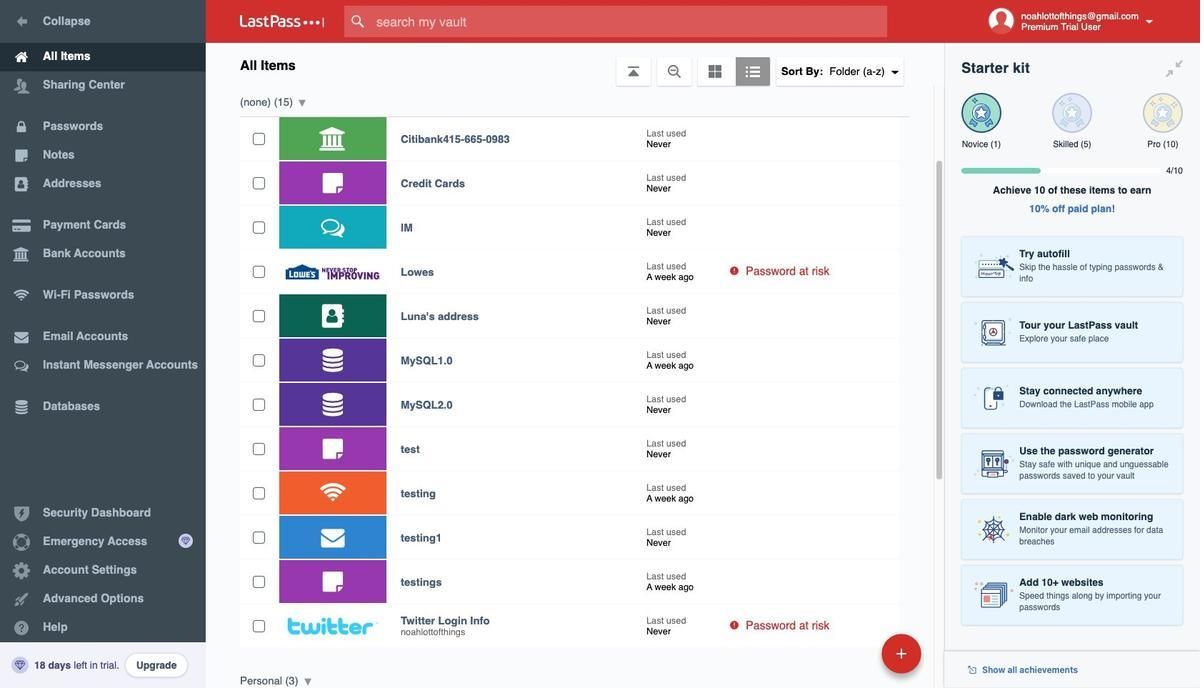 Task type: describe. For each thing, give the bounding box(es) containing it.
new item navigation
[[784, 630, 930, 688]]

vault options navigation
[[206, 43, 945, 86]]

search my vault text field
[[344, 6, 915, 37]]

Search search field
[[344, 6, 915, 37]]



Task type: locate. For each thing, give the bounding box(es) containing it.
lastpass image
[[240, 15, 324, 28]]

new item element
[[784, 633, 927, 674]]

main navigation navigation
[[0, 0, 206, 688]]



